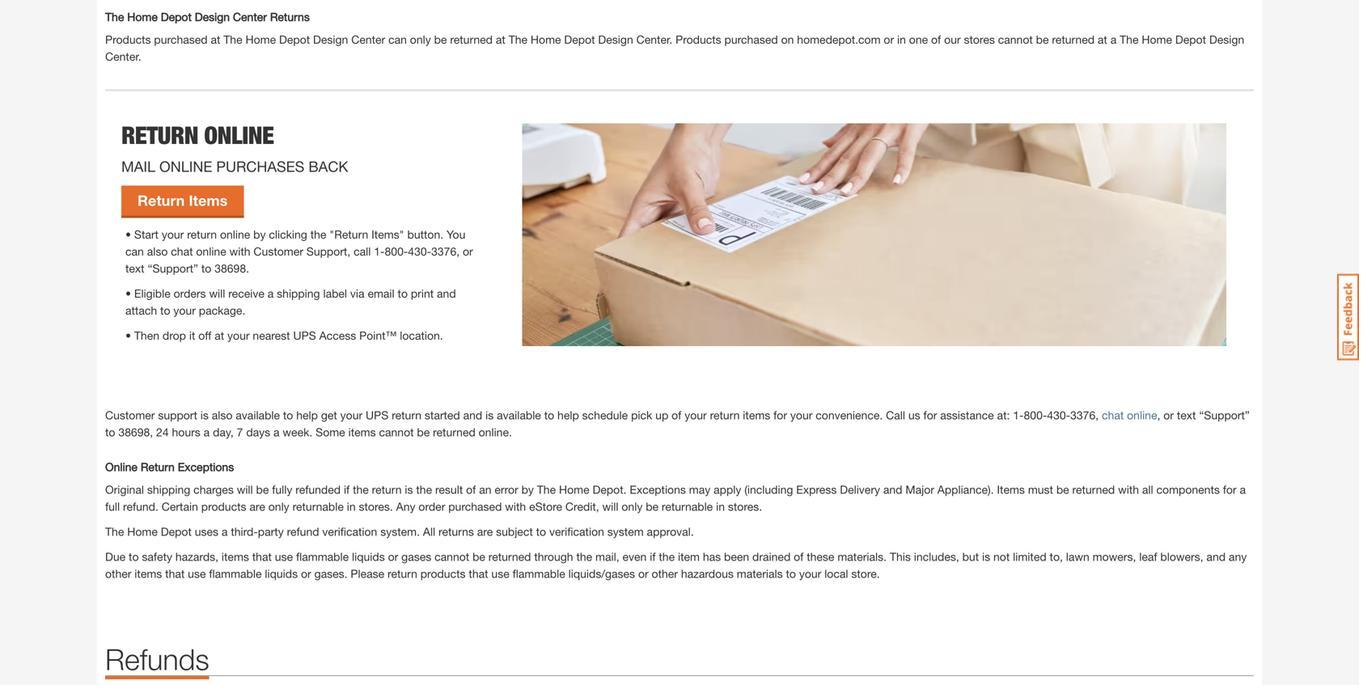 Task type: describe. For each thing, give the bounding box(es) containing it.
1- inside • start your return online by clicking the "return items" button. you can also chat online with customer support, call 1-800-430-3376, or text "support" to 38698.
[[374, 245, 385, 258]]

2 horizontal spatial purchased
[[724, 33, 778, 46]]

these
[[807, 550, 834, 563]]

0 horizontal spatial center
[[233, 10, 267, 23]]

0 vertical spatial center.
[[636, 33, 672, 46]]

your right get
[[340, 408, 363, 422]]

refunds
[[105, 642, 209, 676]]

products inside original shipping charges will be fully refunded if the return is the result of an error by the home depot. exceptions may apply (including express delivery and major appliance). items must be returned with all components for a full refund. certain products are only returnable in stores. any order purchased with estore credit, will only be returnable in stores.
[[201, 500, 246, 513]]

original shipping charges will be fully refunded if the return is the result of an error by the home depot. exceptions may apply (including express delivery and major appliance). items must be returned with all components for a full refund. certain products are only returnable in stores. any order purchased with estore credit, will only be returnable in stores.
[[105, 483, 1246, 513]]

assistance
[[940, 408, 994, 422]]

,
[[1157, 408, 1160, 422]]

limited
[[1013, 550, 1047, 563]]

drained
[[752, 550, 791, 563]]

to inside • start your return online by clicking the "return items" button. you can also chat online with customer support, call 1-800-430-3376, or text "support" to 38698.
[[201, 262, 211, 275]]

be inside , or text "support" to 38698, 24 hours a day, 7 days a week. some items cannot be returned online.
[[417, 425, 430, 439]]

800- inside • start your return online by clicking the "return items" button. you can also chat online with customer support, call 1-800-430-3376, or text "support" to 38698.
[[385, 245, 408, 258]]

label
[[323, 287, 347, 300]]

of right up
[[672, 408, 681, 422]]

this
[[890, 550, 911, 563]]

is up online.
[[485, 408, 494, 422]]

online.
[[479, 425, 512, 439]]

mowers,
[[1093, 550, 1136, 563]]

1 horizontal spatial use
[[275, 550, 293, 563]]

• for • start your return online by clicking the "return items" button. you can also chat online with customer support, call 1-800-430-3376, or text "support" to 38698.
[[125, 228, 131, 241]]

products purchased at the home depot design center can only be returned at the home depot design center. products purchased on homedepot.com or in one of our stores cannot be returned at a the home depot design center.
[[105, 33, 1244, 63]]

0 horizontal spatial purchased
[[154, 33, 208, 46]]

hazardous
[[681, 567, 734, 580]]

0 horizontal spatial liquids
[[265, 567, 298, 580]]

not
[[993, 550, 1010, 563]]

day,
[[213, 425, 234, 439]]

approval.
[[647, 525, 694, 538]]

2 vertical spatial with
[[505, 500, 526, 513]]

original
[[105, 483, 144, 496]]

return right up
[[710, 408, 740, 422]]

0 horizontal spatial use
[[188, 567, 206, 580]]

items down safety
[[135, 567, 162, 580]]

but
[[962, 550, 979, 563]]

if inside due to safety hazards, items that use flammable liquids or gases cannot be returned through the mail, even if the item has been drained of these materials. this includes, but is not limited to, lawn mowers, leaf blowers, and any other items that use flammable liquids or gases. please return products that use flammable liquids/gases or other hazardous materials to your local store.
[[650, 550, 656, 563]]

1 vertical spatial 430-
[[1047, 408, 1070, 422]]

returns
[[439, 525, 474, 538]]

some
[[316, 425, 345, 439]]

center inside products purchased at the home depot design center can only be returned at the home depot design center. products purchased on homedepot.com or in one of our stores cannot be returned at a the home depot design center.
[[351, 33, 385, 46]]

your inside due to safety hazards, items that use flammable liquids or gases cannot be returned through the mail, even if the item has been drained of these materials. this includes, but is not limited to, lawn mowers, leaf blowers, and any other items that use flammable liquids or gases. please return products that use flammable liquids/gases or other hazardous materials to your local store.
[[799, 567, 821, 580]]

and inside • eligible orders will receive a shipping label via email to print and attach to your package.
[[437, 287, 456, 300]]

3376, inside • start your return online by clicking the "return items" button. you can also chat online with customer support, call 1-800-430-3376, or text "support" to 38698.
[[431, 245, 460, 258]]

or inside • start your return online by clicking the "return items" button. you can also chat online with customer support, call 1-800-430-3376, or text "support" to 38698.
[[463, 245, 473, 258]]

support,
[[306, 245, 350, 258]]

return items
[[138, 192, 228, 209]]

only inside products purchased at the home depot design center can only be returned at the home depot design center. products purchased on homedepot.com or in one of our stores cannot be returned at a the home depot design center.
[[410, 33, 431, 46]]

also inside • start your return online by clicking the "return items" button. you can also chat online with customer support, call 1-800-430-3376, or text "support" to 38698.
[[147, 245, 168, 258]]

return online mail online purchases back
[[121, 121, 348, 175]]

charges
[[193, 483, 234, 496]]

2 horizontal spatial flammable
[[513, 567, 565, 580]]

• then drop it off at your nearest ups access point™ location.
[[125, 329, 443, 342]]

chat online link
[[1102, 408, 1157, 422]]

major
[[906, 483, 934, 496]]

return by mail image showing a customer packaging their return in a box. image
[[522, 123, 1227, 358]]

estore
[[529, 500, 562, 513]]

items inside original shipping charges will be fully refunded if the return is the result of an error by the home depot. exceptions may apply (including express delivery and major appliance). items must be returned with all components for a full refund. certain products are only returnable in stores. any order purchased with estore credit, will only be returnable in stores.
[[997, 483, 1025, 496]]

2 products from the left
[[676, 33, 721, 46]]

2 stores. from the left
[[728, 500, 762, 513]]

an
[[479, 483, 491, 496]]

customer support is also available to help get your ups return started and is available to help schedule pick up of your return items for your convenience. call us for assistance at: 1-800-430-3376, chat online
[[105, 408, 1157, 422]]

or inside , or text "support" to 38698, 24 hours a day, 7 days a week. some items cannot be returned online.
[[1164, 408, 1174, 422]]

2 horizontal spatial that
[[469, 567, 488, 580]]

return
[[121, 121, 198, 149]]

email
[[368, 287, 394, 300]]

result
[[435, 483, 463, 496]]

orders
[[174, 287, 206, 300]]

1 vertical spatial 3376,
[[1070, 408, 1099, 422]]

off
[[198, 329, 211, 342]]

via
[[350, 287, 364, 300]]

mail,
[[595, 550, 619, 563]]

to down the estore
[[536, 525, 546, 538]]

all
[[423, 525, 435, 538]]

print
[[411, 287, 434, 300]]

0 horizontal spatial exceptions
[[178, 460, 234, 474]]

get
[[321, 408, 337, 422]]

and inside due to safety hazards, items that use flammable liquids or gases cannot be returned through the mail, even if the item has been drained of these materials. this includes, but is not limited to, lawn mowers, leaf blowers, and any other items that use flammable liquids or gases. please return products that use flammable liquids/gases or other hazardous materials to your local store.
[[1207, 550, 1226, 563]]

location.
[[400, 329, 443, 342]]

and inside original shipping charges will be fully refunded if the return is the result of an error by the home depot. exceptions may apply (including express delivery and major appliance). items must be returned with all components for a full refund. certain products are only returnable in stores. any order purchased with estore credit, will only be returnable in stores.
[[883, 483, 902, 496]]

or left gases
[[388, 550, 398, 563]]

to down drained
[[786, 567, 796, 580]]

support
[[158, 408, 197, 422]]

1 vertical spatial ups
[[366, 408, 389, 422]]

full
[[105, 500, 120, 513]]

access
[[319, 329, 356, 342]]

your left convenience.
[[790, 408, 813, 422]]

2 horizontal spatial will
[[602, 500, 618, 513]]

receive
[[228, 287, 264, 300]]

purchases
[[216, 158, 304, 175]]

1 returnable from the left
[[293, 500, 344, 513]]

1 vertical spatial center.
[[105, 50, 141, 63]]

please
[[351, 567, 384, 580]]

of inside original shipping charges will be fully refunded if the return is the result of an error by the home depot. exceptions may apply (including express delivery and major appliance). items must be returned with all components for a full refund. certain products are only returnable in stores. any order purchased with estore credit, will only be returnable in stores.
[[466, 483, 476, 496]]

0 horizontal spatial that
[[165, 567, 185, 580]]

stores
[[964, 33, 995, 46]]

for inside original shipping charges will be fully refunded if the return is the result of an error by the home depot. exceptions may apply (including express delivery and major appliance). items must be returned with all components for a full refund. certain products are only returnable in stores. any order purchased with estore credit, will only be returnable in stores.
[[1223, 483, 1237, 496]]

0 horizontal spatial ups
[[293, 329, 316, 342]]

0 vertical spatial online
[[220, 228, 250, 241]]

package.
[[199, 304, 245, 317]]

"support" inside , or text "support" to 38698, 24 hours a day, 7 days a week. some items cannot be returned online.
[[1199, 408, 1250, 422]]

items up '(including'
[[743, 408, 770, 422]]

by inside original shipping charges will be fully refunded if the return is the result of an error by the home depot. exceptions may apply (including express delivery and major appliance). items must be returned with all components for a full refund. certain products are only returnable in stores. any order purchased with estore credit, will only be returnable in stores.
[[521, 483, 534, 496]]

gases.
[[314, 567, 347, 580]]

, or text "support" to 38698, 24 hours a day, 7 days a week. some items cannot be returned online.
[[105, 408, 1250, 439]]

apply
[[714, 483, 741, 496]]

returned inside , or text "support" to 38698, 24 hours a day, 7 days a week. some items cannot be returned online.
[[433, 425, 475, 439]]

1 horizontal spatial chat
[[1102, 408, 1124, 422]]

2 horizontal spatial use
[[491, 567, 509, 580]]

the left mail,
[[576, 550, 592, 563]]

to down eligible
[[160, 304, 170, 317]]

components
[[1156, 483, 1220, 496]]

1 horizontal spatial that
[[252, 550, 272, 563]]

1 horizontal spatial in
[[716, 500, 725, 513]]

2 horizontal spatial only
[[622, 500, 643, 513]]

1 horizontal spatial are
[[477, 525, 493, 538]]

online
[[105, 460, 137, 474]]

the up order on the bottom of the page
[[416, 483, 432, 496]]

at:
[[997, 408, 1010, 422]]

your inside • start your return online by clicking the "return items" button. you can also chat online with customer support, call 1-800-430-3376, or text "support" to 38698.
[[162, 228, 184, 241]]

days
[[246, 425, 270, 439]]

1 horizontal spatial 1-
[[1013, 408, 1024, 422]]

system
[[607, 525, 644, 538]]

certain
[[162, 500, 198, 513]]

materials
[[737, 567, 783, 580]]

all
[[1142, 483, 1153, 496]]

schedule
[[582, 408, 628, 422]]

back
[[308, 158, 348, 175]]

7
[[237, 425, 243, 439]]

it
[[189, 329, 195, 342]]

the left item
[[659, 550, 675, 563]]

the inside original shipping charges will be fully refunded if the return is the result of an error by the home depot. exceptions may apply (including express delivery and major appliance). items must be returned with all components for a full refund. certain products are only returnable in stores. any order purchased with estore credit, will only be returnable in stores.
[[537, 483, 556, 496]]

0 vertical spatial return
[[138, 192, 185, 209]]

or left gases.
[[301, 567, 311, 580]]

items"
[[371, 228, 404, 241]]

nearest
[[253, 329, 290, 342]]

has
[[703, 550, 721, 563]]

return inside • start your return online by clicking the "return items" button. you can also chat online with customer support, call 1-800-430-3376, or text "support" to 38698.
[[187, 228, 217, 241]]

due to safety hazards, items that use flammable liquids or gases cannot be returned through the mail, even if the item has been drained of these materials. this includes, but is not limited to, lawn mowers, leaf blowers, and any other items that use flammable liquids or gases. please return products that use flammable liquids/gases or other hazardous materials to your local store.
[[105, 550, 1247, 580]]

refund.
[[123, 500, 158, 513]]

clicking
[[269, 228, 307, 241]]

blowers,
[[1160, 550, 1203, 563]]

1 verification from the left
[[322, 525, 377, 538]]

gases
[[401, 550, 431, 563]]

cannot inside , or text "support" to 38698, 24 hours a day, 7 days a week. some items cannot be returned online.
[[379, 425, 414, 439]]

returns
[[270, 10, 310, 23]]

pick
[[631, 408, 652, 422]]

of inside products purchased at the home depot design center can only be returned at the home depot design center. products purchased on homedepot.com or in one of our stores cannot be returned at a the home depot design center.
[[931, 33, 941, 46]]

items down third-
[[222, 550, 249, 563]]

returned inside due to safety hazards, items that use flammable liquids or gases cannot be returned through the mail, even if the item has been drained of these materials. this includes, but is not limited to, lawn mowers, leaf blowers, and any other items that use flammable liquids or gases. please return products that use flammable liquids/gases or other hazardous materials to your local store.
[[488, 550, 531, 563]]

uses
[[195, 525, 218, 538]]

the right the refunded
[[353, 483, 369, 496]]

1 vertical spatial with
[[1118, 483, 1139, 496]]

0 vertical spatial liquids
[[352, 550, 385, 563]]

1 vertical spatial return
[[141, 460, 175, 474]]

online return exceptions
[[105, 460, 234, 474]]

• for • eligible orders will receive a shipping label via email to print and attach to your package.
[[125, 287, 131, 300]]

hours
[[172, 425, 200, 439]]

to right due
[[129, 550, 139, 563]]

1 products from the left
[[105, 33, 151, 46]]



Task type: locate. For each thing, give the bounding box(es) containing it.
2 vertical spatial •
[[125, 329, 131, 342]]

are up third-
[[250, 500, 265, 513]]

customer inside • start your return online by clicking the "return items" button. you can also chat online with customer support, call 1-800-430-3376, or text "support" to 38698.
[[254, 245, 303, 258]]

1 horizontal spatial for
[[924, 408, 937, 422]]

1- right call
[[374, 245, 385, 258]]

that down party
[[252, 550, 272, 563]]

in down apply
[[716, 500, 725, 513]]

2 other from the left
[[652, 567, 678, 580]]

mail
[[121, 158, 155, 175]]

1 vertical spatial online
[[159, 158, 212, 175]]

1 horizontal spatial cannot
[[435, 550, 469, 563]]

call
[[886, 408, 905, 422]]

cannot inside products purchased at the home depot design center can only be returned at the home depot design center. products purchased on homedepot.com or in one of our stores cannot be returned at a the home depot design center.
[[998, 33, 1033, 46]]

for left convenience.
[[774, 408, 787, 422]]

1 horizontal spatial products
[[676, 33, 721, 46]]

• eligible orders will receive a shipping label via email to print and attach to your package.
[[125, 287, 456, 317]]

1 horizontal spatial center
[[351, 33, 385, 46]]

shipping inside • eligible orders will receive a shipping label via email to print and attach to your package.
[[277, 287, 320, 300]]

refunded
[[296, 483, 341, 496]]

purchased left on
[[724, 33, 778, 46]]

ups right get
[[366, 408, 389, 422]]

products down gases
[[420, 567, 466, 580]]

in
[[897, 33, 906, 46], [347, 500, 356, 513], [716, 500, 725, 513]]

of left our
[[931, 33, 941, 46]]

1 horizontal spatial ups
[[366, 408, 389, 422]]

to left schedule
[[544, 408, 554, 422]]

that down returns
[[469, 567, 488, 580]]

0 vertical spatial 1-
[[374, 245, 385, 258]]

return down gases
[[388, 567, 417, 580]]

with left all
[[1118, 483, 1139, 496]]

any
[[1229, 550, 1247, 563]]

leaf
[[1139, 550, 1157, 563]]

convenience.
[[816, 408, 883, 422]]

will for receive
[[209, 287, 225, 300]]

in left the one
[[897, 33, 906, 46]]

0 horizontal spatial stores.
[[359, 500, 393, 513]]

your down orders
[[173, 304, 196, 317]]

0 horizontal spatial by
[[253, 228, 266, 241]]

can inside products purchased at the home depot design center can only be returned at the home depot design center. products purchased on homedepot.com or in one of our stores cannot be returned at a the home depot design center.
[[388, 33, 407, 46]]

are right returns
[[477, 525, 493, 538]]

800- right at:
[[1024, 408, 1047, 422]]

chat inside • start your return online by clicking the "return items" button. you can also chat online with customer support, call 1-800-430-3376, or text "support" to 38698.
[[171, 245, 193, 258]]

cannot right stores
[[998, 33, 1033, 46]]

the up support,
[[310, 228, 326, 241]]

0 horizontal spatial only
[[268, 500, 289, 513]]

feedback link image
[[1337, 273, 1359, 361]]

1-
[[374, 245, 385, 258], [1013, 408, 1024, 422]]

call
[[354, 245, 371, 258]]

are inside original shipping charges will be fully refunded if the return is the result of an error by the home depot. exceptions may apply (including express delivery and major appliance). items must be returned with all components for a full refund. certain products are only returnable in stores. any order purchased with estore credit, will only be returnable in stores.
[[250, 500, 265, 513]]

if right the refunded
[[344, 483, 350, 496]]

430- inside • start your return online by clicking the "return items" button. you can also chat online with customer support, call 1-800-430-3376, or text "support" to 38698.
[[408, 245, 431, 258]]

text inside • start your return online by clicking the "return items" button. you can also chat online with customer support, call 1-800-430-3376, or text "support" to 38698.
[[125, 262, 144, 275]]

return left the started
[[392, 408, 422, 422]]

third-
[[231, 525, 258, 538]]

1 horizontal spatial help
[[557, 408, 579, 422]]

1 other from the left
[[105, 567, 131, 580]]

3376, down you
[[431, 245, 460, 258]]

1 horizontal spatial 800-
[[1024, 408, 1047, 422]]

text right ,
[[1177, 408, 1196, 422]]

• inside • eligible orders will receive a shipping label via email to print and attach to your package.
[[125, 287, 131, 300]]

for right us
[[924, 408, 937, 422]]

credit,
[[565, 500, 599, 513]]

38698,
[[118, 425, 153, 439]]

items inside , or text "support" to 38698, 24 hours a day, 7 days a week. some items cannot be returned online.
[[348, 425, 376, 439]]

use down party
[[275, 550, 293, 563]]

by inside • start your return online by clicking the "return items" button. you can also chat online with customer support, call 1-800-430-3376, or text "support" to 38698.
[[253, 228, 266, 241]]

use
[[275, 550, 293, 563], [188, 567, 206, 580], [491, 567, 509, 580]]

1 horizontal spatial only
[[410, 33, 431, 46]]

center.
[[636, 33, 672, 46], [105, 50, 141, 63]]

0 horizontal spatial items
[[189, 192, 228, 209]]

"return
[[330, 228, 368, 241]]

liquids down party
[[265, 567, 298, 580]]

(including
[[744, 483, 793, 496]]

verification down the credit,
[[549, 525, 604, 538]]

0 vertical spatial shipping
[[277, 287, 320, 300]]

also up day,
[[212, 408, 233, 422]]

refund
[[287, 525, 319, 538]]

2 verification from the left
[[549, 525, 604, 538]]

• start your return online by clicking the "return items" button. you can also chat online with customer support, call 1-800-430-3376, or text "support" to 38698.
[[125, 228, 473, 275]]

0 vertical spatial will
[[209, 287, 225, 300]]

1 horizontal spatial verification
[[549, 525, 604, 538]]

items down return online mail online purchases back
[[189, 192, 228, 209]]

2 returnable from the left
[[662, 500, 713, 513]]

started
[[425, 408, 460, 422]]

item
[[678, 550, 700, 563]]

800- down items"
[[385, 245, 408, 258]]

return
[[138, 192, 185, 209], [141, 460, 175, 474]]

subject
[[496, 525, 533, 538]]

0 horizontal spatial 1-
[[374, 245, 385, 258]]

ups left access
[[293, 329, 316, 342]]

3 • from the top
[[125, 329, 131, 342]]

0 horizontal spatial flammable
[[209, 567, 262, 580]]

return up start
[[138, 192, 185, 209]]

430- right at:
[[1047, 408, 1070, 422]]

1 vertical spatial customer
[[105, 408, 155, 422]]

0 horizontal spatial 800-
[[385, 245, 408, 258]]

if right the even
[[650, 550, 656, 563]]

0 vertical spatial customer
[[254, 245, 303, 258]]

1 vertical spatial cannot
[[379, 425, 414, 439]]

0 horizontal spatial other
[[105, 567, 131, 580]]

1 vertical spatial will
[[237, 483, 253, 496]]

use down the hazards,
[[188, 567, 206, 580]]

with inside • start your return online by clicking the "return items" button. you can also chat online with customer support, call 1-800-430-3376, or text "support" to 38698.
[[229, 245, 250, 258]]

a inside • eligible orders will receive a shipping label via email to print and attach to your package.
[[268, 287, 274, 300]]

purchased down the home depot design center returns at the left top of page
[[154, 33, 208, 46]]

if inside original shipping charges will be fully refunded if the return is the result of an error by the home depot. exceptions may apply (including express delivery and major appliance). items must be returned with all components for a full refund. certain products are only returnable in stores. any order purchased with estore credit, will only be returnable in stores.
[[344, 483, 350, 496]]

and left major
[[883, 483, 902, 496]]

1 horizontal spatial liquids
[[352, 550, 385, 563]]

chat
[[171, 245, 193, 258], [1102, 408, 1124, 422]]

2 • from the top
[[125, 287, 131, 300]]

0 vertical spatial also
[[147, 245, 168, 258]]

will for be
[[237, 483, 253, 496]]

for right 'components'
[[1223, 483, 1237, 496]]

1 vertical spatial products
[[420, 567, 466, 580]]

available up days
[[236, 408, 280, 422]]

even
[[623, 550, 647, 563]]

2 vertical spatial online
[[1127, 408, 1157, 422]]

return down 24
[[141, 460, 175, 474]]

• for • then drop it off at your nearest ups access point™ location.
[[125, 329, 131, 342]]

week.
[[283, 425, 312, 439]]

2 vertical spatial will
[[602, 500, 618, 513]]

0 horizontal spatial customer
[[105, 408, 155, 422]]

attach
[[125, 304, 157, 317]]

through
[[534, 550, 573, 563]]

text inside , or text "support" to 38698, 24 hours a day, 7 days a week. some items cannot be returned online.
[[1177, 408, 1196, 422]]

will down 'depot.' on the left bottom
[[602, 500, 618, 513]]

is left not
[[982, 550, 990, 563]]

0 vertical spatial cannot
[[998, 33, 1033, 46]]

home inside original shipping charges will be fully refunded if the return is the result of an error by the home depot. exceptions may apply (including express delivery and major appliance). items must be returned with all components for a full refund. certain products are only returnable in stores. any order purchased with estore credit, will only be returnable in stores.
[[559, 483, 589, 496]]

the inside • start your return online by clicking the "return items" button. you can also chat online with customer support, call 1-800-430-3376, or text "support" to 38698.
[[310, 228, 326, 241]]

0 horizontal spatial center.
[[105, 50, 141, 63]]

0 horizontal spatial 3376,
[[431, 245, 460, 258]]

1 horizontal spatial exceptions
[[630, 483, 686, 496]]

or inside products purchased at the home depot design center can only be returned at the home depot design center. products purchased on homedepot.com or in one of our stores cannot be returned at a the home depot design center.
[[884, 33, 894, 46]]

homedepot.com
[[797, 33, 881, 46]]

1 vertical spatial online
[[196, 245, 226, 258]]

hazards,
[[175, 550, 218, 563]]

text up eligible
[[125, 262, 144, 275]]

stores. down apply
[[728, 500, 762, 513]]

shipping inside original shipping charges will be fully refunded if the return is the result of an error by the home depot. exceptions may apply (including express delivery and major appliance). items must be returned with all components for a full refund. certain products are only returnable in stores. any order purchased with estore credit, will only be returnable in stores.
[[147, 483, 190, 496]]

0 vertical spatial 430-
[[408, 245, 431, 258]]

verification
[[322, 525, 377, 538], [549, 525, 604, 538]]

return
[[187, 228, 217, 241], [392, 408, 422, 422], [710, 408, 740, 422], [372, 483, 402, 496], [388, 567, 417, 580]]

2 help from the left
[[557, 408, 579, 422]]

will inside • eligible orders will receive a shipping label via email to print and attach to your package.
[[209, 287, 225, 300]]

is inside original shipping charges will be fully refunded if the return is the result of an error by the home depot. exceptions may apply (including express delivery and major appliance). items must be returned with all components for a full refund. certain products are only returnable in stores. any order purchased with estore credit, will only be returnable in stores.
[[405, 483, 413, 496]]

exceptions inside original shipping charges will be fully refunded if the return is the result of an error by the home depot. exceptions may apply (including express delivery and major appliance). items must be returned with all components for a full refund. certain products are only returnable in stores. any order purchased with estore credit, will only be returnable in stores.
[[630, 483, 686, 496]]

1 horizontal spatial other
[[652, 567, 678, 580]]

return items link
[[121, 185, 244, 215]]

text
[[125, 262, 144, 275], [1177, 408, 1196, 422]]

and right print
[[437, 287, 456, 300]]

exceptions up charges
[[178, 460, 234, 474]]

returnable down may
[[662, 500, 713, 513]]

0 horizontal spatial available
[[236, 408, 280, 422]]

or down you
[[463, 245, 473, 258]]

1 vertical spatial also
[[212, 408, 233, 422]]

1- right at:
[[1013, 408, 1024, 422]]

0 horizontal spatial verification
[[322, 525, 377, 538]]

0 horizontal spatial with
[[229, 245, 250, 258]]

to,
[[1050, 550, 1063, 563]]

at
[[211, 33, 220, 46], [496, 33, 505, 46], [1098, 33, 1107, 46], [215, 329, 224, 342]]

1 vertical spatial if
[[650, 550, 656, 563]]

products
[[201, 500, 246, 513], [420, 567, 466, 580]]

center
[[233, 10, 267, 23], [351, 33, 385, 46]]

0 horizontal spatial in
[[347, 500, 356, 513]]

store.
[[851, 567, 880, 580]]

eligible
[[134, 287, 170, 300]]

0 vertical spatial 800-
[[385, 245, 408, 258]]

cannot inside due to safety hazards, items that use flammable liquids or gases cannot be returned through the mail, even if the item has been drained of these materials. this includes, but is not limited to, lawn mowers, leaf blowers, and any other items that use flammable liquids or gases. please return products that use flammable liquids/gases or other hazardous materials to your local store.
[[435, 550, 469, 563]]

1 available from the left
[[236, 408, 280, 422]]

2 horizontal spatial for
[[1223, 483, 1237, 496]]

800-
[[385, 245, 408, 258], [1024, 408, 1047, 422]]

1 horizontal spatial customer
[[254, 245, 303, 258]]

a inside original shipping charges will be fully refunded if the return is the result of an error by the home depot. exceptions may apply (including express delivery and major appliance). items must be returned with all components for a full refund. certain products are only returnable in stores. any order purchased with estore credit, will only be returnable in stores.
[[1240, 483, 1246, 496]]

0 horizontal spatial chat
[[171, 245, 193, 258]]

2 available from the left
[[497, 408, 541, 422]]

0 vertical spatial center
[[233, 10, 267, 23]]

return inside due to safety hazards, items that use flammable liquids or gases cannot be returned through the mail, even if the item has been drained of these materials. this includes, but is not limited to, lawn mowers, leaf blowers, and any other items that use flammable liquids or gases. please return products that use flammable liquids/gases or other hazardous materials to your local store.
[[388, 567, 417, 580]]

other down approval.
[[652, 567, 678, 580]]

are
[[250, 500, 265, 513], [477, 525, 493, 538]]

available
[[236, 408, 280, 422], [497, 408, 541, 422]]

can inside • start your return online by clicking the "return items" button. you can also chat online with customer support, call 1-800-430-3376, or text "support" to 38698.
[[125, 245, 144, 258]]

to left 38698.
[[201, 262, 211, 275]]

any
[[396, 500, 415, 513]]

express
[[796, 483, 837, 496]]

order
[[419, 500, 445, 513]]

point™
[[359, 329, 397, 342]]

to up week. on the left bottom of the page
[[283, 408, 293, 422]]

is up any
[[405, 483, 413, 496]]

0 horizontal spatial text
[[125, 262, 144, 275]]

• inside • start your return online by clicking the "return items" button. you can also chat online with customer support, call 1-800-430-3376, or text "support" to 38698.
[[125, 228, 131, 241]]

purchased
[[154, 33, 208, 46], [724, 33, 778, 46], [448, 500, 502, 513]]

customer up 38698,
[[105, 408, 155, 422]]

due
[[105, 550, 126, 563]]

1 horizontal spatial shipping
[[277, 287, 320, 300]]

or right ,
[[1164, 408, 1174, 422]]

1 • from the top
[[125, 228, 131, 241]]

• left then
[[125, 329, 131, 342]]

1 horizontal spatial available
[[497, 408, 541, 422]]

help
[[296, 408, 318, 422], [557, 408, 579, 422]]

0 horizontal spatial products
[[105, 33, 151, 46]]

help up week. on the left bottom of the page
[[296, 408, 318, 422]]

a inside products purchased at the home depot design center can only be returned at the home depot design center. products purchased on homedepot.com or in one of our stores cannot be returned at a the home depot design center.
[[1111, 33, 1117, 46]]

cannot
[[998, 33, 1033, 46], [379, 425, 414, 439], [435, 550, 469, 563]]

be inside due to safety hazards, items that use flammable liquids or gases cannot be returned through the mail, even if the item has been drained of these materials. this includes, but is not limited to, lawn mowers, leaf blowers, and any other items that use flammable liquids or gases. please return products that use flammable liquids/gases or other hazardous materials to your local store.
[[473, 550, 485, 563]]

may
[[689, 483, 710, 496]]

a
[[1111, 33, 1117, 46], [268, 287, 274, 300], [204, 425, 210, 439], [273, 425, 280, 439], [1240, 483, 1246, 496], [222, 525, 228, 538]]

and up online.
[[463, 408, 482, 422]]

0 vertical spatial ups
[[293, 329, 316, 342]]

exceptions
[[178, 460, 234, 474], [630, 483, 686, 496]]

will
[[209, 287, 225, 300], [237, 483, 253, 496], [602, 500, 618, 513]]

us
[[908, 408, 920, 422]]

0 horizontal spatial for
[[774, 408, 787, 422]]

0 vertical spatial online
[[204, 121, 274, 149]]

start
[[134, 228, 159, 241]]

0 vertical spatial if
[[344, 483, 350, 496]]

error
[[495, 483, 518, 496]]

and left any
[[1207, 550, 1226, 563]]

1 stores. from the left
[[359, 500, 393, 513]]

2 horizontal spatial with
[[1118, 483, 1139, 496]]

1 vertical spatial "support"
[[1199, 408, 1250, 422]]

0 vertical spatial chat
[[171, 245, 193, 258]]

1 horizontal spatial stores.
[[728, 500, 762, 513]]

is inside due to safety hazards, items that use flammable liquids or gases cannot be returned through the mail, even if the item has been drained of these materials. this includes, but is not limited to, lawn mowers, leaf blowers, and any other items that use flammable liquids or gases. please return products that use flammable liquids/gases or other hazardous materials to your local store.
[[982, 550, 990, 563]]

products inside due to safety hazards, items that use flammable liquids or gases cannot be returned through the mail, even if the item has been drained of these materials. this includes, but is not limited to, lawn mowers, leaf blowers, and any other items that use flammable liquids or gases. please return products that use flammable liquids/gases or other hazardous materials to your local store.
[[420, 567, 466, 580]]

0 horizontal spatial returnable
[[293, 500, 344, 513]]

in inside products purchased at the home depot design center can only be returned at the home depot design center. products purchased on homedepot.com or in one of our stores cannot be returned at a the home depot design center.
[[897, 33, 906, 46]]

or left the one
[[884, 33, 894, 46]]

help left schedule
[[557, 408, 579, 422]]

0 vertical spatial by
[[253, 228, 266, 241]]

your right up
[[685, 408, 707, 422]]

that down safety
[[165, 567, 185, 580]]

flammable down the hazards,
[[209, 567, 262, 580]]

if
[[344, 483, 350, 496], [650, 550, 656, 563]]

"support" up orders
[[148, 262, 198, 275]]

safety
[[142, 550, 172, 563]]

1 vertical spatial 1-
[[1013, 408, 1024, 422]]

items
[[189, 192, 228, 209], [997, 483, 1025, 496]]

or down the even
[[638, 567, 649, 580]]

returnable
[[293, 500, 344, 513], [662, 500, 713, 513]]

1 horizontal spatial 3376,
[[1070, 408, 1099, 422]]

depot.
[[593, 483, 627, 496]]

delivery
[[840, 483, 880, 496]]

"support" inside • start your return online by clicking the "return items" button. you can also chat online with customer support, call 1-800-430-3376, or text "support" to 38698.
[[148, 262, 198, 275]]

1 vertical spatial liquids
[[265, 567, 298, 580]]

lawn
[[1066, 550, 1090, 563]]

online up return items
[[159, 158, 212, 175]]

430-
[[408, 245, 431, 258], [1047, 408, 1070, 422]]

is
[[200, 408, 209, 422], [485, 408, 494, 422], [405, 483, 413, 496], [982, 550, 990, 563]]

1 horizontal spatial by
[[521, 483, 534, 496]]

with up 38698.
[[229, 245, 250, 258]]

button.
[[407, 228, 443, 241]]

1 horizontal spatial text
[[1177, 408, 1196, 422]]

up
[[655, 408, 668, 422]]

returnable down the refunded
[[293, 500, 344, 513]]

party
[[258, 525, 284, 538]]

"support" right ,
[[1199, 408, 1250, 422]]

your down these
[[799, 567, 821, 580]]

your inside • eligible orders will receive a shipping label via email to print and attach to your package.
[[173, 304, 196, 317]]

1 horizontal spatial products
[[420, 567, 466, 580]]

is up hours
[[200, 408, 209, 422]]

0 horizontal spatial if
[[344, 483, 350, 496]]

flammable up gases.
[[296, 550, 349, 563]]

cannot right some
[[379, 425, 414, 439]]

use down subject
[[491, 567, 509, 580]]

other down due
[[105, 567, 131, 580]]

1 vertical spatial •
[[125, 287, 131, 300]]

also down start
[[147, 245, 168, 258]]

by left "clicking"
[[253, 228, 266, 241]]

0 vertical spatial products
[[201, 500, 246, 513]]

2 horizontal spatial cannot
[[998, 33, 1033, 46]]

shipping up certain
[[147, 483, 190, 496]]

return up any
[[372, 483, 402, 496]]

liquids/gases
[[568, 567, 635, 580]]

0 vertical spatial items
[[189, 192, 228, 209]]

1 vertical spatial shipping
[[147, 483, 190, 496]]

1 horizontal spatial returnable
[[662, 500, 713, 513]]

1 vertical spatial chat
[[1102, 408, 1124, 422]]

of left these
[[794, 550, 804, 563]]

return inside original shipping charges will be fully refunded if the return is the result of an error by the home depot. exceptions may apply (including express delivery and major appliance). items must be returned with all components for a full refund. certain products are only returnable in stores. any order purchased with estore credit, will only be returnable in stores.
[[372, 483, 402, 496]]

your down package.
[[227, 329, 250, 342]]

1 help from the left
[[296, 408, 318, 422]]

to left 38698,
[[105, 425, 115, 439]]

chat left ,
[[1102, 408, 1124, 422]]

will up package.
[[209, 287, 225, 300]]

drop
[[163, 329, 186, 342]]

flammable down through
[[513, 567, 565, 580]]

1 horizontal spatial flammable
[[296, 550, 349, 563]]

0 vertical spatial "support"
[[148, 262, 198, 275]]

of inside due to safety hazards, items that use flammable liquids or gases cannot be returned through the mail, even if the item has been drained of these materials. this includes, but is not limited to, lawn mowers, leaf blowers, and any other items that use flammable liquids or gases. please return products that use flammable liquids/gases or other hazardous materials to your local store.
[[794, 550, 804, 563]]

purchased inside original shipping charges will be fully refunded if the return is the result of an error by the home depot. exceptions may apply (including express delivery and major appliance). items must be returned with all components for a full refund. certain products are only returnable in stores. any order purchased with estore credit, will only be returnable in stores.
[[448, 500, 502, 513]]

includes,
[[914, 550, 959, 563]]

to inside , or text "support" to 38698, 24 hours a day, 7 days a week. some items cannot be returned online.
[[105, 425, 115, 439]]

returned inside original shipping charges will be fully refunded if the return is the result of an error by the home depot. exceptions may apply (including express delivery and major appliance). items must be returned with all components for a full refund. certain products are only returnable in stores. any order purchased with estore credit, will only be returnable in stores.
[[1072, 483, 1115, 496]]

materials.
[[838, 550, 887, 563]]

1 horizontal spatial items
[[997, 483, 1025, 496]]

to left print
[[398, 287, 408, 300]]

in up the home depot uses a third-party refund verification system. all returns are subject to verification system approval.
[[347, 500, 356, 513]]



Task type: vqa. For each thing, say whether or not it's contained in the screenshot.
Flooring for Bathroom Flooring
no



